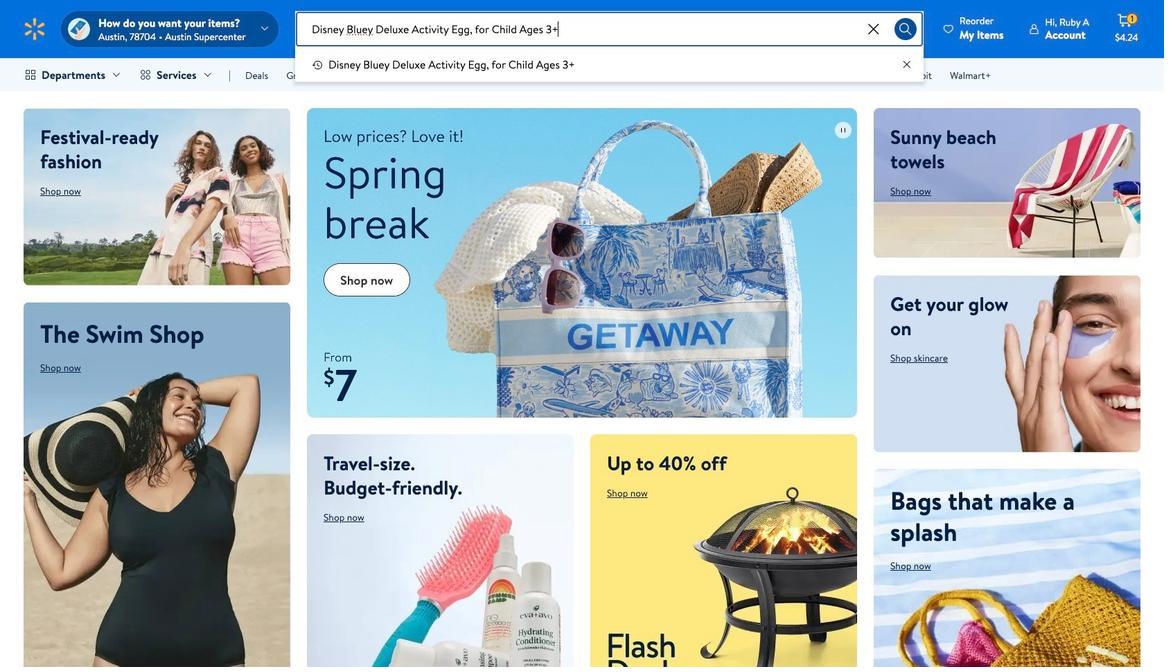Task type: describe. For each thing, give the bounding box(es) containing it.
Search search field
[[295, 11, 924, 47]]

walmart homepage image
[[22, 17, 47, 42]]

clear search field text image
[[866, 21, 882, 37]]

view spring break. low prices? love it! from seven dollars. shop now. image shows three people in bathing suits standing next to the ocean, pause video image
[[835, 122, 852, 139]]

Walmart Site-Wide search field
[[295, 11, 924, 82]]



Task type: locate. For each thing, give the bounding box(es) containing it.
clear query image
[[902, 59, 913, 70]]

 image
[[68, 18, 90, 40]]

search icon image
[[899, 22, 913, 36]]



Task type: vqa. For each thing, say whether or not it's contained in the screenshot.
Clear search field text Image
yes



